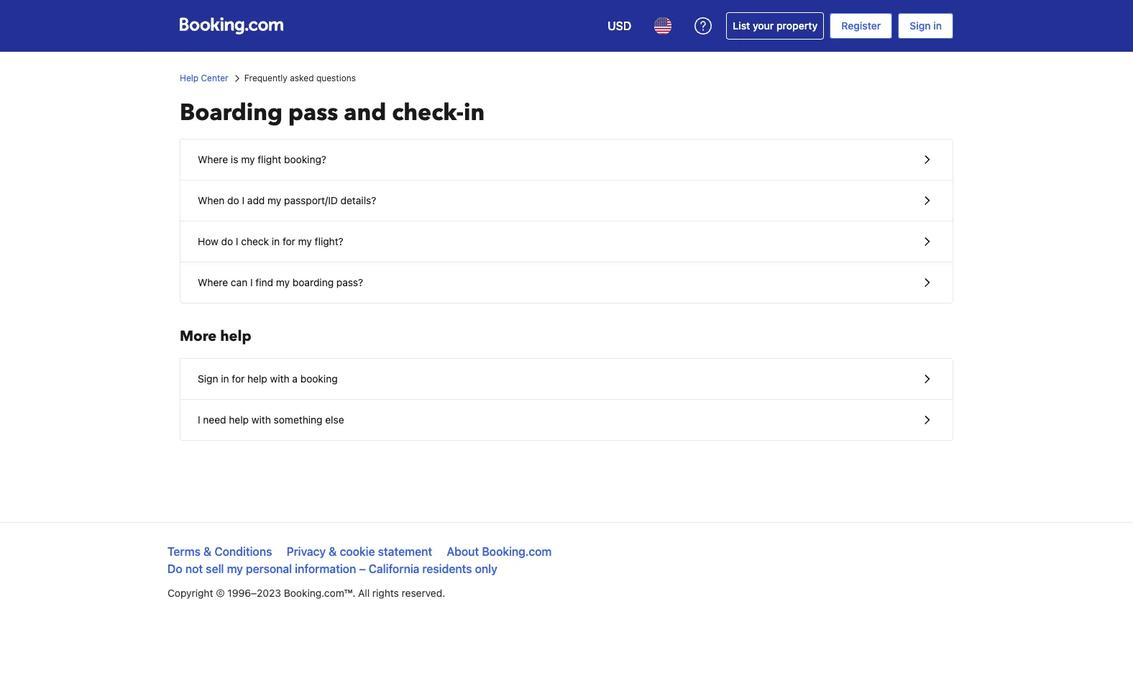 Task type: vqa. For each thing, say whether or not it's contained in the screenshot.
Yes, I consent to receiving marketing emails from Booking.com about transportation deals from Booking Transport Limited.'s Yes,
no



Task type: describe. For each thing, give the bounding box(es) containing it.
boarding
[[293, 276, 334, 288]]

in inside button
[[221, 373, 229, 385]]

do for how
[[221, 235, 233, 247]]

booking?
[[284, 153, 327, 165]]

where is my flight booking?
[[198, 153, 327, 165]]

sell
[[206, 563, 224, 576]]

when do i add my passport/id details?
[[198, 194, 377, 206]]

sign in
[[910, 19, 942, 32]]

how do i check in for my flight? button
[[181, 222, 953, 263]]

sign in for help with a booking link
[[181, 359, 953, 399]]

center
[[201, 73, 229, 83]]

boarding pass and check-in
[[180, 97, 485, 129]]

something
[[274, 414, 323, 426]]

with inside "button"
[[252, 414, 271, 426]]

property
[[777, 19, 818, 32]]

sign for sign in
[[910, 19, 931, 32]]

register link
[[830, 13, 893, 39]]

how do i check in for my flight?
[[198, 235, 344, 247]]

0 vertical spatial help
[[220, 327, 252, 346]]

sign in for help with a booking button
[[181, 359, 953, 400]]

frequently
[[244, 73, 288, 83]]

privacy & cookie statement link
[[287, 545, 432, 558]]

more
[[180, 327, 217, 346]]

cookie
[[340, 545, 375, 558]]

for inside button
[[283, 235, 296, 247]]

only
[[475, 563, 498, 576]]

do for when
[[227, 194, 239, 206]]

flight
[[258, 153, 281, 165]]

when do i add my passport/id details? button
[[181, 181, 953, 222]]

more help
[[180, 327, 252, 346]]

your
[[753, 19, 774, 32]]

i inside "button"
[[198, 414, 200, 426]]

booking.com online hotel reservations image
[[180, 17, 283, 35]]

help center button
[[180, 72, 229, 85]]

and
[[344, 97, 387, 129]]

not
[[185, 563, 203, 576]]

all
[[358, 587, 370, 599]]

with inside button
[[270, 373, 290, 385]]

frequently asked questions
[[244, 73, 356, 83]]

privacy
[[287, 545, 326, 558]]

list your property link
[[727, 12, 825, 40]]

for inside button
[[232, 373, 245, 385]]

my right "add" in the top left of the page
[[268, 194, 282, 206]]

about booking.com do not sell my personal information – california residents only
[[168, 545, 552, 576]]

i need help with something else button
[[181, 400, 953, 440]]

can
[[231, 276, 248, 288]]

conditions
[[215, 545, 272, 558]]

find
[[256, 276, 273, 288]]

about
[[447, 545, 479, 558]]

terms & conditions link
[[168, 545, 272, 558]]

1996–2023
[[228, 587, 281, 599]]

questions
[[317, 73, 356, 83]]

reserved.
[[402, 587, 445, 599]]

check
[[241, 235, 269, 247]]

sign for sign in for help with a booking
[[198, 373, 218, 385]]

in inside button
[[272, 235, 280, 247]]

i for check
[[236, 235, 239, 247]]

sign in link
[[899, 13, 954, 39]]

where is my flight booking? button
[[181, 140, 953, 181]]

& for terms
[[204, 545, 212, 558]]

i need help with something else
[[198, 414, 344, 426]]

a
[[292, 373, 298, 385]]



Task type: locate. For each thing, give the bounding box(es) containing it.
help inside "button"
[[229, 414, 249, 426]]

about booking.com link
[[447, 545, 552, 558]]

where left the is on the left
[[198, 153, 228, 165]]

0 horizontal spatial sign
[[198, 373, 218, 385]]

need
[[203, 414, 226, 426]]

do not sell my personal information – california residents only link
[[168, 563, 498, 576]]

2 & from the left
[[329, 545, 337, 558]]

passport/id
[[284, 194, 338, 206]]

1 horizontal spatial sign
[[910, 19, 931, 32]]

with left something
[[252, 414, 271, 426]]

1 horizontal spatial for
[[283, 235, 296, 247]]

1 where from the top
[[198, 153, 228, 165]]

i right can
[[250, 276, 253, 288]]

statement
[[378, 545, 432, 558]]

california
[[369, 563, 420, 576]]

else
[[325, 414, 344, 426]]

personal
[[246, 563, 292, 576]]

i for add
[[242, 194, 245, 206]]

help right the need
[[229, 414, 249, 426]]

rights
[[373, 587, 399, 599]]

0 vertical spatial do
[[227, 194, 239, 206]]

add
[[247, 194, 265, 206]]

where
[[198, 153, 228, 165], [198, 276, 228, 288]]

details?
[[341, 194, 377, 206]]

my left flight?
[[298, 235, 312, 247]]

where for where can i find my boarding pass?
[[198, 276, 228, 288]]

booking
[[301, 373, 338, 385]]

my
[[241, 153, 255, 165], [268, 194, 282, 206], [298, 235, 312, 247], [276, 276, 290, 288], [227, 563, 243, 576]]

how
[[198, 235, 219, 247]]

1 vertical spatial where
[[198, 276, 228, 288]]

for
[[283, 235, 296, 247], [232, 373, 245, 385]]

2 where from the top
[[198, 276, 228, 288]]

for right the "check"
[[283, 235, 296, 247]]

my right the find
[[276, 276, 290, 288]]

check-
[[392, 97, 464, 129]]

1 vertical spatial with
[[252, 414, 271, 426]]

with
[[270, 373, 290, 385], [252, 414, 271, 426]]

where left can
[[198, 276, 228, 288]]

sign up the need
[[198, 373, 218, 385]]

i left "add" in the top left of the page
[[242, 194, 245, 206]]

when
[[198, 194, 225, 206]]

0 horizontal spatial for
[[232, 373, 245, 385]]

1 vertical spatial help
[[248, 373, 267, 385]]

do
[[227, 194, 239, 206], [221, 235, 233, 247]]

1 vertical spatial sign
[[198, 373, 218, 385]]

copyright
[[168, 587, 213, 599]]

0 vertical spatial sign
[[910, 19, 931, 32]]

my down conditions
[[227, 563, 243, 576]]

0 vertical spatial with
[[270, 373, 290, 385]]

sign inside button
[[198, 373, 218, 385]]

sign in for help with a booking
[[198, 373, 338, 385]]

list your property
[[733, 19, 818, 32]]

0 vertical spatial where
[[198, 153, 228, 165]]

pass?
[[337, 276, 363, 288]]

for down 'more help'
[[232, 373, 245, 385]]

1 vertical spatial for
[[232, 373, 245, 385]]

booking.com
[[482, 545, 552, 558]]

privacy & cookie statement
[[287, 545, 432, 558]]

copyright © 1996–2023 booking.com™. all rights reserved.
[[168, 587, 445, 599]]

terms
[[168, 545, 201, 558]]

do right when
[[227, 194, 239, 206]]

do right the how
[[221, 235, 233, 247]]

usd
[[608, 19, 632, 32]]

1 vertical spatial do
[[221, 235, 233, 247]]

where can i find my boarding pass? button
[[181, 263, 953, 303]]

0 vertical spatial for
[[283, 235, 296, 247]]

my right the is on the left
[[241, 153, 255, 165]]

where can i find my boarding pass?
[[198, 276, 363, 288]]

1 horizontal spatial &
[[329, 545, 337, 558]]

help center
[[180, 73, 229, 83]]

–
[[359, 563, 366, 576]]

2 vertical spatial help
[[229, 414, 249, 426]]

1 & from the left
[[204, 545, 212, 558]]

i left the need
[[198, 414, 200, 426]]

flight?
[[315, 235, 344, 247]]

list
[[733, 19, 751, 32]]

terms & conditions
[[168, 545, 272, 558]]

information
[[295, 563, 356, 576]]

& up do not sell my personal information – california residents only link
[[329, 545, 337, 558]]

asked
[[290, 73, 314, 83]]

help
[[220, 327, 252, 346], [248, 373, 267, 385], [229, 414, 249, 426]]

my inside about booking.com do not sell my personal information – california residents only
[[227, 563, 243, 576]]

boarding
[[180, 97, 283, 129]]

&
[[204, 545, 212, 558], [329, 545, 337, 558]]

pass
[[288, 97, 338, 129]]

i
[[242, 194, 245, 206], [236, 235, 239, 247], [250, 276, 253, 288], [198, 414, 200, 426]]

©
[[216, 587, 225, 599]]

with left a
[[270, 373, 290, 385]]

0 horizontal spatial &
[[204, 545, 212, 558]]

residents
[[423, 563, 472, 576]]

& for privacy
[[329, 545, 337, 558]]

in
[[934, 19, 942, 32], [464, 97, 485, 129], [272, 235, 280, 247], [221, 373, 229, 385]]

help
[[180, 73, 199, 83]]

where for where is my flight booking?
[[198, 153, 228, 165]]

sign right register
[[910, 19, 931, 32]]

usd button
[[599, 9, 641, 43]]

i for find
[[250, 276, 253, 288]]

do
[[168, 563, 183, 576]]

sign
[[910, 19, 931, 32], [198, 373, 218, 385]]

booking.com™.
[[284, 587, 356, 599]]

is
[[231, 153, 238, 165]]

register
[[842, 19, 882, 32]]

i left the "check"
[[236, 235, 239, 247]]

help right more on the left of page
[[220, 327, 252, 346]]

help left a
[[248, 373, 267, 385]]

help inside button
[[248, 373, 267, 385]]

& up 'sell'
[[204, 545, 212, 558]]



